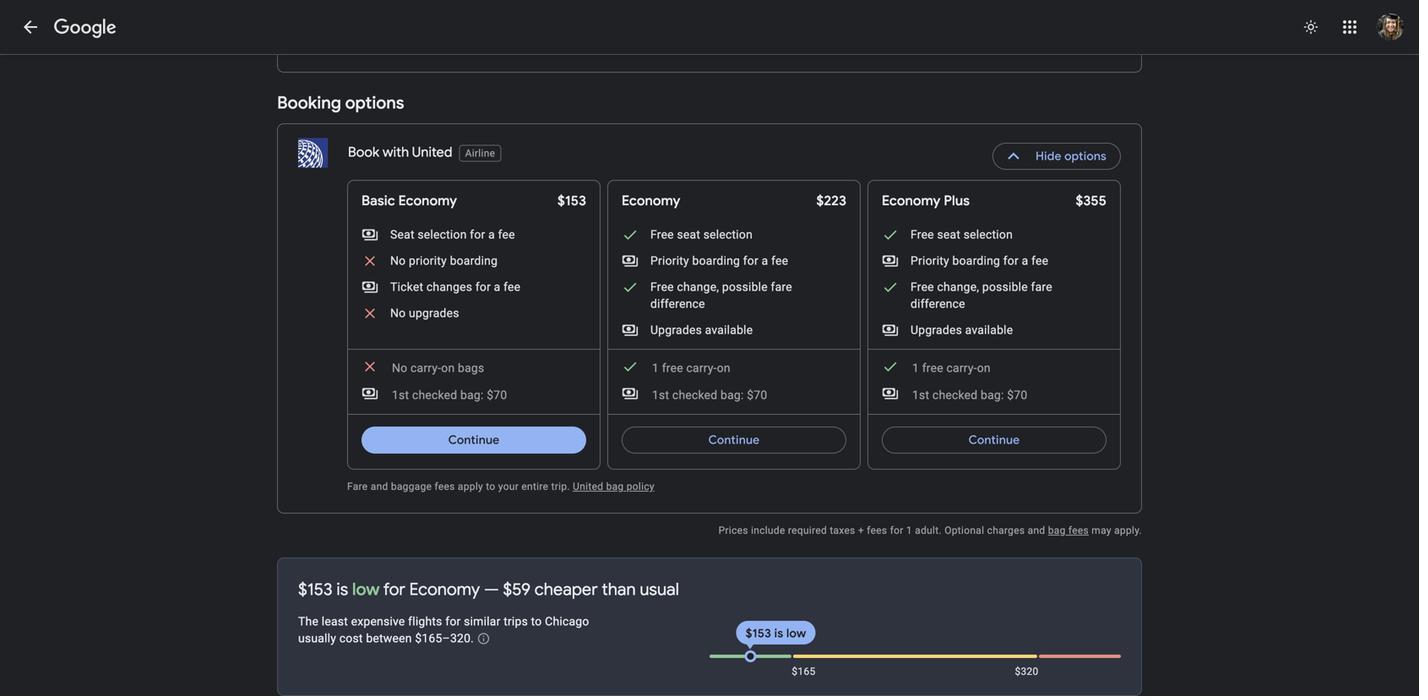 Task type: vqa. For each thing, say whether or not it's contained in the screenshot.
leftmost and
yes



Task type: locate. For each thing, give the bounding box(es) containing it.
no down seat
[[390, 254, 406, 268]]

1 1 free carry-on from the left
[[652, 361, 731, 375]]

available
[[705, 323, 753, 337], [966, 323, 1014, 337]]

carry-
[[411, 361, 441, 375], [687, 361, 717, 375], [947, 361, 977, 375]]

3 boarding from the left
[[953, 254, 1001, 268]]

is
[[337, 579, 348, 600], [775, 626, 784, 641]]

0 horizontal spatial free change, possible fare difference
[[651, 280, 793, 311]]

3 first checked bag costs 70 us dollars element from the left
[[882, 385, 1028, 404]]

1 checked from the left
[[412, 388, 457, 402]]

policy
[[627, 481, 655, 493]]

include
[[751, 525, 786, 537]]

difference for economy
[[651, 297, 705, 311]]

low up $165
[[787, 626, 807, 641]]

1 horizontal spatial priority
[[911, 254, 950, 268]]

0 vertical spatial $153
[[558, 192, 586, 210]]

0 horizontal spatial 1st
[[392, 388, 409, 402]]

to
[[486, 481, 496, 493], [531, 615, 542, 629]]

1 priority boarding for a fee from the left
[[651, 254, 789, 268]]

2 horizontal spatial 1st checked bag: $70
[[913, 388, 1028, 402]]

1 available from the left
[[705, 323, 753, 337]]

1 horizontal spatial first checked bag costs 70 us dollars element
[[622, 385, 768, 404]]

0 horizontal spatial fees
[[435, 481, 455, 493]]

fare
[[771, 280, 793, 294], [1031, 280, 1053, 294]]

1 free seat selection from the left
[[651, 228, 753, 242]]

1st checked bag: $70
[[392, 388, 507, 402], [652, 388, 768, 402], [913, 388, 1028, 402]]

2 upgrades available from the left
[[911, 323, 1014, 337]]

prices include required taxes + fees for 1 adult. optional charges and bag fees may apply.
[[719, 525, 1142, 537]]

1 horizontal spatial 1st checked bag: $70
[[652, 388, 768, 402]]

2 horizontal spatial $70
[[1007, 388, 1028, 402]]

1 priority from the left
[[651, 254, 689, 268]]

1 horizontal spatial upgrades available
[[911, 323, 1014, 337]]

0 vertical spatial options
[[345, 92, 404, 114]]

1 horizontal spatial 1st
[[652, 388, 669, 402]]

3 checked from the left
[[933, 388, 978, 402]]

3 bag: from the left
[[981, 388, 1004, 402]]

upgrades
[[651, 323, 702, 337], [911, 323, 963, 337]]

2 priority from the left
[[911, 254, 950, 268]]

2 horizontal spatial continue
[[969, 433, 1020, 448]]

1 horizontal spatial 1
[[907, 525, 913, 537]]

free change, possible fare difference
[[651, 280, 793, 311], [911, 280, 1053, 311]]

2 horizontal spatial bag:
[[981, 388, 1004, 402]]

than
[[602, 579, 636, 600]]

options inside hide options dropdown button
[[1065, 149, 1107, 164]]

and right "charges"
[[1028, 525, 1046, 537]]

1 boarding from the left
[[450, 254, 498, 268]]

1 horizontal spatial bag
[[1048, 525, 1066, 537]]

1 horizontal spatial carry-
[[687, 361, 717, 375]]

1 horizontal spatial selection
[[704, 228, 753, 242]]

3 selection from the left
[[964, 228, 1013, 242]]

0 horizontal spatial $153
[[298, 579, 333, 600]]

2 carry- from the left
[[687, 361, 717, 375]]

low up expensive at the left bottom of page
[[352, 579, 380, 600]]

2 horizontal spatial on
[[977, 361, 991, 375]]

1 horizontal spatial upgrades
[[911, 323, 963, 337]]

1 first checked bag costs 70 us dollars element from the left
[[362, 385, 507, 404]]

0 horizontal spatial carry-
[[411, 361, 441, 375]]

1 upgrades from the left
[[651, 323, 702, 337]]

bags
[[458, 361, 485, 375]]

bag: for basic
[[461, 388, 484, 402]]

2 horizontal spatial continue button
[[882, 420, 1107, 461]]

1 horizontal spatial fare
[[1031, 280, 1053, 294]]

2 fare from the left
[[1031, 280, 1053, 294]]

1 free change, possible fare difference from the left
[[651, 280, 793, 311]]

1 vertical spatial united
[[412, 144, 453, 161]]

bag fees button
[[1048, 525, 1089, 537]]

3 on from the left
[[977, 361, 991, 375]]

free seat selection
[[651, 228, 753, 242], [911, 228, 1013, 242]]

priority boarding for a fee for economy plus
[[911, 254, 1049, 268]]

1 horizontal spatial continue
[[709, 433, 760, 448]]

1 horizontal spatial bag:
[[721, 388, 744, 402]]

priority for economy plus
[[911, 254, 950, 268]]

0 horizontal spatial bag
[[606, 481, 624, 493]]

no
[[390, 254, 406, 268], [390, 306, 406, 320], [392, 361, 408, 375]]

apply.
[[1115, 525, 1142, 537]]

may
[[1092, 525, 1112, 537]]

hide options button
[[993, 136, 1121, 177]]

no for no upgrades
[[390, 306, 406, 320]]

0 horizontal spatial priority
[[651, 254, 689, 268]]

1 carry- from the left
[[411, 361, 441, 375]]

free seat selection for economy
[[651, 228, 753, 242]]

priority
[[651, 254, 689, 268], [911, 254, 950, 268]]

1st for economy plus
[[913, 388, 930, 402]]

ord
[[607, 43, 628, 55]]

no priority boarding
[[390, 254, 498, 268]]

1 $70 from the left
[[487, 388, 507, 402]]

0 horizontal spatial and
[[371, 481, 388, 493]]

united up booking options
[[356, 43, 386, 55]]

continue
[[448, 433, 500, 448], [709, 433, 760, 448], [969, 433, 1020, 448]]

1 seat from the left
[[677, 228, 701, 242]]

boarding
[[450, 254, 498, 268], [693, 254, 740, 268], [953, 254, 1001, 268]]

options up book
[[345, 92, 404, 114]]

1 horizontal spatial checked
[[673, 388, 718, 402]]

$70 for economy
[[1007, 388, 1028, 402]]

1 1st checked bag: $70 from the left
[[392, 388, 507, 402]]

2 horizontal spatial boarding
[[953, 254, 1001, 268]]

upgrades available for economy plus
[[911, 323, 1014, 337]]

2 free change, possible fare difference from the left
[[911, 280, 1053, 311]]

2 horizontal spatial 1st
[[913, 388, 930, 402]]

2 upgrades from the left
[[911, 323, 963, 337]]

2 available from the left
[[966, 323, 1014, 337]]

and right 'fare'
[[371, 481, 388, 493]]

0 horizontal spatial options
[[345, 92, 404, 114]]

2 horizontal spatial selection
[[964, 228, 1013, 242]]

seat
[[677, 228, 701, 242], [938, 228, 961, 242]]

economy
[[399, 192, 457, 210], [622, 192, 681, 210], [882, 192, 941, 210], [409, 579, 480, 600]]

2 first checked bag costs 70 us dollars element from the left
[[622, 385, 768, 404]]

3 1st from the left
[[913, 388, 930, 402]]

1 bag: from the left
[[461, 388, 484, 402]]

priority for economy
[[651, 254, 689, 268]]

3 continue from the left
[[969, 433, 1020, 448]]

seat selection for a fee
[[390, 228, 515, 242]]

continue button
[[362, 420, 586, 461], [622, 420, 847, 461], [882, 420, 1107, 461]]

1 possible from the left
[[722, 280, 768, 294]]

3 continue button from the left
[[882, 420, 1107, 461]]

3 1st checked bag: $70 from the left
[[913, 388, 1028, 402]]

united
[[356, 43, 386, 55], [412, 144, 453, 161], [573, 481, 604, 493]]

0 horizontal spatial checked
[[412, 388, 457, 402]]

1 vertical spatial low
[[787, 626, 807, 641]]

1 difference from the left
[[651, 297, 705, 311]]

1 horizontal spatial and
[[1028, 525, 1046, 537]]

2 checked from the left
[[673, 388, 718, 402]]

first checked bag costs 70 us dollars element
[[362, 385, 507, 404], [622, 385, 768, 404], [882, 385, 1028, 404]]

continue button for economy plus
[[882, 420, 1107, 461]]

1 horizontal spatial change,
[[938, 280, 980, 294]]

boarding for economy
[[693, 254, 740, 268]]

cheaper
[[535, 579, 598, 600]]

2 change, from the left
[[938, 280, 980, 294]]

a
[[489, 228, 495, 242], [762, 254, 768, 268], [1022, 254, 1029, 268], [494, 280, 501, 294]]

0 horizontal spatial change,
[[677, 280, 719, 294]]

1st
[[392, 388, 409, 402], [652, 388, 669, 402], [913, 388, 930, 402]]

—
[[484, 579, 499, 600]]

options for hide options
[[1065, 149, 1107, 164]]

fees left apply
[[435, 481, 455, 493]]

0 horizontal spatial $70
[[487, 388, 507, 402]]

0 vertical spatial united
[[356, 43, 386, 55]]

0 vertical spatial and
[[371, 481, 388, 493]]

0 horizontal spatial available
[[705, 323, 753, 337]]

required
[[788, 525, 827, 537]]

1 horizontal spatial available
[[966, 323, 1014, 337]]

2 $70 from the left
[[747, 388, 768, 402]]

2 horizontal spatial united
[[573, 481, 604, 493]]

1 vertical spatial options
[[1065, 149, 1107, 164]]

1 horizontal spatial low
[[787, 626, 807, 641]]

1 horizontal spatial free change, possible fare difference
[[911, 280, 1053, 311]]

1 horizontal spatial 1 free carry-on
[[913, 361, 991, 375]]

on
[[441, 361, 455, 375], [717, 361, 731, 375], [977, 361, 991, 375]]

1 change, from the left
[[677, 280, 719, 294]]

upgrades
[[409, 306, 459, 320]]

2 continue from the left
[[709, 433, 760, 448]]

1 horizontal spatial united
[[412, 144, 453, 161]]

checked for economy plus
[[933, 388, 978, 402]]

0 horizontal spatial on
[[441, 361, 455, 375]]

0 horizontal spatial priority boarding for a fee
[[651, 254, 789, 268]]

2 1 free carry-on from the left
[[913, 361, 991, 375]]

bag
[[606, 481, 624, 493], [1048, 525, 1066, 537]]

free
[[662, 361, 683, 375], [923, 361, 944, 375]]

2 vertical spatial $153
[[746, 626, 772, 641]]

1 horizontal spatial boarding
[[693, 254, 740, 268]]

2 on from the left
[[717, 361, 731, 375]]

similar
[[464, 615, 501, 629]]

possible
[[722, 280, 768, 294], [983, 280, 1028, 294]]

to inside the least expensive flights for similar trips to chicago usually cost between $165–320.
[[531, 615, 542, 629]]

options right 'hide'
[[1065, 149, 1107, 164]]

free for economy plus
[[923, 361, 944, 375]]

to right trips
[[531, 615, 542, 629]]

upgrades for economy
[[651, 323, 702, 337]]

1 horizontal spatial is
[[775, 626, 784, 641]]

0 vertical spatial low
[[352, 579, 380, 600]]

low
[[352, 579, 380, 600], [787, 626, 807, 641]]

2 seat from the left
[[938, 228, 961, 242]]

first checked bag costs 70 us dollars element for economy
[[622, 385, 768, 404]]

1 horizontal spatial possible
[[983, 280, 1028, 294]]

0 horizontal spatial to
[[486, 481, 496, 493]]

0 horizontal spatial upgrades available
[[651, 323, 753, 337]]

continue button for economy
[[622, 420, 847, 461]]

2 possible from the left
[[983, 280, 1028, 294]]

available for economy
[[705, 323, 753, 337]]

2 free seat selection from the left
[[911, 228, 1013, 242]]

0 horizontal spatial upgrades
[[651, 323, 702, 337]]

$165–320.
[[415, 632, 474, 646]]

0 horizontal spatial 1 free carry-on
[[652, 361, 731, 375]]

$320
[[1015, 666, 1039, 678]]

2 free from the left
[[923, 361, 944, 375]]

lga
[[635, 43, 654, 55]]

1 free carry-on for economy
[[652, 361, 731, 375]]

1st checked bag: $70 for basic
[[392, 388, 507, 402]]

0 vertical spatial is
[[337, 579, 348, 600]]

0 horizontal spatial difference
[[651, 297, 705, 311]]

united right with at the top of page
[[412, 144, 453, 161]]

the least expensive flights for similar trips to chicago usually cost between $165–320.
[[298, 615, 589, 646]]

and
[[371, 481, 388, 493], [1028, 525, 1046, 537]]

continue for economy plus
[[969, 433, 1020, 448]]

optional
[[945, 525, 985, 537]]

first checked bag costs 70 us dollars element for economy plus
[[882, 385, 1028, 404]]

0 horizontal spatial free seat selection
[[651, 228, 753, 242]]

3 $70 from the left
[[1007, 388, 1028, 402]]

ticket changes for a fee
[[390, 280, 521, 294]]

1 vertical spatial and
[[1028, 525, 1046, 537]]

1st for basic economy
[[392, 388, 409, 402]]

2 priority boarding for a fee from the left
[[911, 254, 1049, 268]]

1 horizontal spatial seat
[[938, 228, 961, 242]]

0 horizontal spatial seat
[[677, 228, 701, 242]]

2 horizontal spatial $153
[[746, 626, 772, 641]]

$165
[[792, 666, 816, 678]]

change, for economy
[[677, 280, 719, 294]]

1 free carry-on
[[652, 361, 731, 375], [913, 361, 991, 375]]

available for economy plus
[[966, 323, 1014, 337]]

2 horizontal spatial 1
[[913, 361, 919, 375]]

0 horizontal spatial is
[[337, 579, 348, 600]]

1 horizontal spatial free seat selection
[[911, 228, 1013, 242]]

1 horizontal spatial $70
[[747, 388, 768, 402]]

1 horizontal spatial $153
[[558, 192, 586, 210]]

continue for economy
[[709, 433, 760, 448]]

1 horizontal spatial priority boarding for a fee
[[911, 254, 1049, 268]]

fees
[[435, 481, 455, 493], [867, 525, 888, 537], [1069, 525, 1089, 537]]

bag left may
[[1048, 525, 1066, 537]]

0 horizontal spatial low
[[352, 579, 380, 600]]

2 1st from the left
[[652, 388, 669, 402]]

2 horizontal spatial first checked bag costs 70 us dollars element
[[882, 385, 1028, 404]]

bag:
[[461, 388, 484, 402], [721, 388, 744, 402], [981, 388, 1004, 402]]

0 horizontal spatial bag:
[[461, 388, 484, 402]]

3 carry- from the left
[[947, 361, 977, 375]]

2 continue button from the left
[[622, 420, 847, 461]]

2 difference from the left
[[911, 297, 966, 311]]

expensive
[[351, 615, 405, 629]]

chicago
[[545, 615, 589, 629]]

hide options
[[1036, 149, 1107, 164]]

0 vertical spatial no
[[390, 254, 406, 268]]

$355
[[1076, 192, 1107, 210]]

priority boarding for a fee
[[651, 254, 789, 268], [911, 254, 1049, 268]]

1 fare from the left
[[771, 280, 793, 294]]

2 vertical spatial no
[[392, 361, 408, 375]]

free
[[651, 228, 674, 242], [911, 228, 934, 242], [651, 280, 674, 294], [911, 280, 934, 294]]

2 selection from the left
[[704, 228, 753, 242]]

1 upgrades available from the left
[[651, 323, 753, 337]]

difference
[[651, 297, 705, 311], [911, 297, 966, 311]]

1 horizontal spatial continue button
[[622, 420, 847, 461]]

$153
[[558, 192, 586, 210], [298, 579, 333, 600], [746, 626, 772, 641]]

bag left the policy
[[606, 481, 624, 493]]

no down ticket
[[390, 306, 406, 320]]

booking
[[277, 92, 341, 114]]

flights
[[408, 615, 442, 629]]

united right 'trip.'
[[573, 481, 604, 493]]

0 horizontal spatial possible
[[722, 280, 768, 294]]

to left your
[[486, 481, 496, 493]]

checked
[[412, 388, 457, 402], [673, 388, 718, 402], [933, 388, 978, 402]]

2 horizontal spatial carry-
[[947, 361, 977, 375]]

0 horizontal spatial continue
[[448, 433, 500, 448]]

0 horizontal spatial boarding
[[450, 254, 498, 268]]

hide
[[1036, 149, 1062, 164]]

1 vertical spatial is
[[775, 626, 784, 641]]

usual
[[640, 579, 679, 600]]

flight details. return flight on friday, january 19. leaves o'hare international airport at 2:00 pm on friday, january 19 and arrives at laguardia airport at 5:13 pm on friday, january 19. image
[[1091, 19, 1132, 60]]

1 horizontal spatial to
[[531, 615, 542, 629]]

apply
[[458, 481, 483, 493]]

selection
[[418, 228, 467, 242], [704, 228, 753, 242], [964, 228, 1013, 242]]

1 vertical spatial to
[[531, 615, 542, 629]]

$153 is low
[[746, 626, 807, 641]]

fees right +
[[867, 525, 888, 537]]

0 horizontal spatial continue button
[[362, 420, 586, 461]]

0 horizontal spatial selection
[[418, 228, 467, 242]]

entire
[[522, 481, 549, 493]]

0 horizontal spatial 1
[[652, 361, 659, 375]]

options
[[345, 92, 404, 114], [1065, 149, 1107, 164]]

1 horizontal spatial on
[[717, 361, 731, 375]]

1 on from the left
[[441, 361, 455, 375]]

2 boarding from the left
[[693, 254, 740, 268]]

0 horizontal spatial free
[[662, 361, 683, 375]]

no down no upgrades
[[392, 361, 408, 375]]

1 1st from the left
[[392, 388, 409, 402]]

1 free from the left
[[662, 361, 683, 375]]

fees left may
[[1069, 525, 1089, 537]]



Task type: describe. For each thing, give the bounding box(es) containing it.
basic economy
[[362, 192, 457, 210]]

seat for economy
[[677, 228, 701, 242]]

fare for $223
[[771, 280, 793, 294]]

taxes
[[830, 525, 856, 537]]

–
[[628, 43, 635, 55]]

boarding for economy plus
[[953, 254, 1001, 268]]

first checked bag costs 70 us dollars element for basic economy
[[362, 385, 507, 404]]

2 1st checked bag: $70 from the left
[[652, 388, 768, 402]]

$59
[[503, 579, 531, 600]]

go back image
[[20, 17, 41, 37]]

fare
[[347, 481, 368, 493]]

no for no priority boarding
[[390, 254, 406, 268]]

united bag policy link
[[573, 481, 655, 493]]

+47% emissions
[[927, 43, 1004, 55]]

difference for economy plus
[[911, 297, 966, 311]]

2 horizontal spatial fees
[[1069, 525, 1089, 537]]

1 horizontal spatial fees
[[867, 525, 888, 537]]

1 for economy plus
[[913, 361, 919, 375]]

$153 for $153 is low for economy — $59 cheaper than usual
[[298, 579, 333, 600]]

plus
[[944, 192, 970, 210]]

seat for economy plus
[[938, 228, 961, 242]]

selection for economy
[[704, 228, 753, 242]]

for inside the least expensive flights for similar trips to chicago usually cost between $165–320.
[[446, 615, 461, 629]]

free for economy
[[662, 361, 683, 375]]

baggage
[[391, 481, 432, 493]]

options for booking options
[[345, 92, 404, 114]]

charges
[[988, 525, 1025, 537]]

carry- for economy plus
[[947, 361, 977, 375]]

1st for economy
[[652, 388, 669, 402]]

emissions
[[955, 43, 1004, 55]]

1 free carry-on for economy plus
[[913, 361, 991, 375]]

no carry-on bags
[[392, 361, 485, 375]]

$153 is low for economy — $59 cheaper than usual
[[298, 579, 679, 600]]

+47%
[[927, 43, 952, 55]]

adult.
[[915, 525, 942, 537]]

0 vertical spatial to
[[486, 481, 496, 493]]

upgrades for economy plus
[[911, 323, 963, 337]]

priority
[[409, 254, 447, 268]]

cost
[[339, 632, 363, 646]]

1st checked bag: $70 for economy
[[913, 388, 1028, 402]]

fare and baggage fees apply to your entire trip. united bag policy
[[347, 481, 655, 493]]

upgrades available for economy
[[651, 323, 753, 337]]

checked for economy
[[673, 388, 718, 402]]

changes
[[427, 280, 473, 294]]

ticket
[[390, 280, 424, 294]]

1 continue from the left
[[448, 433, 500, 448]]

free seat selection for economy plus
[[911, 228, 1013, 242]]

0 horizontal spatial united
[[356, 43, 386, 55]]

$153 for $153
[[558, 192, 586, 210]]

2 bag: from the left
[[721, 388, 744, 402]]

trip.
[[551, 481, 570, 493]]

book with united
[[348, 144, 453, 161]]

fare for $355
[[1031, 280, 1053, 294]]

1 vertical spatial bag
[[1048, 525, 1066, 537]]

1 selection from the left
[[418, 228, 467, 242]]

+47% emissions button
[[922, 23, 1017, 58]]

free change, possible fare difference for economy
[[651, 280, 793, 311]]

bag: for economy
[[981, 388, 1004, 402]]

change appearance image
[[1291, 7, 1332, 47]]

low for $153 is low for economy — $59 cheaper than usual
[[352, 579, 380, 600]]

1 for economy
[[652, 361, 659, 375]]

usually
[[298, 632, 336, 646]]

2 vertical spatial united
[[573, 481, 604, 493]]

possible for economy
[[722, 280, 768, 294]]

low for $153 is low
[[787, 626, 807, 641]]

$70 for basic
[[487, 388, 507, 402]]

no for no carry-on bags
[[392, 361, 408, 375]]

change, for economy plus
[[938, 280, 980, 294]]

basic
[[362, 192, 395, 210]]

0 vertical spatial bag
[[606, 481, 624, 493]]

booking options
[[277, 92, 404, 114]]

+
[[858, 525, 864, 537]]

on for economy plus
[[977, 361, 991, 375]]

no upgrades
[[390, 306, 459, 320]]

on for economy
[[717, 361, 731, 375]]

free change, possible fare difference for economy plus
[[911, 280, 1053, 311]]

1 continue button from the left
[[362, 420, 586, 461]]

ord – lga
[[607, 43, 654, 55]]

prices
[[719, 525, 749, 537]]

selection for economy plus
[[964, 228, 1013, 242]]

carry- for economy
[[687, 361, 717, 375]]

priority boarding for a fee for economy
[[651, 254, 789, 268]]

least
[[322, 615, 348, 629]]

learn more about price insights image
[[477, 632, 491, 646]]

$153 for $153 is low
[[746, 626, 772, 641]]

between
[[366, 632, 412, 646]]

economy plus
[[882, 192, 970, 210]]

airline
[[465, 147, 495, 159]]

is for $153 is low for economy — $59 cheaper than usual
[[337, 579, 348, 600]]

$223
[[817, 192, 847, 210]]

your
[[498, 481, 519, 493]]

trips
[[504, 615, 528, 629]]

the
[[298, 615, 319, 629]]

checked for basic economy
[[412, 388, 457, 402]]

possible for economy plus
[[983, 280, 1028, 294]]

seat
[[390, 228, 415, 242]]

with
[[383, 144, 409, 161]]

is for $153 is low
[[775, 626, 784, 641]]

book
[[348, 144, 380, 161]]



